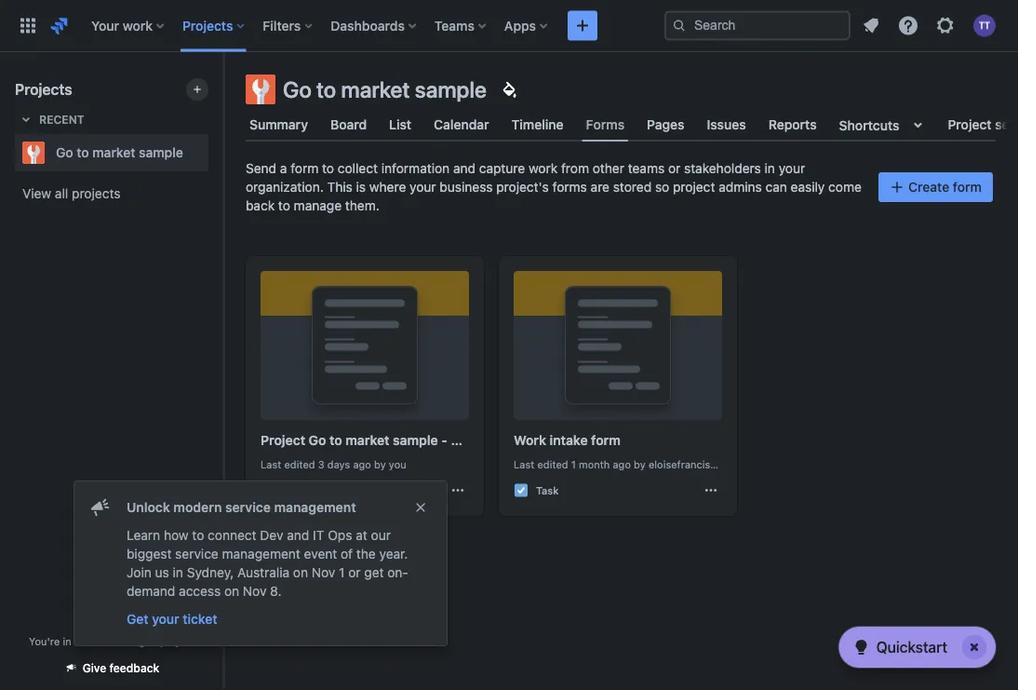 Task type: locate. For each thing, give the bounding box(es) containing it.
in inside send a form to collect information and capture work from other teams or stakeholders in your organization. this is where your business project's forms are stored so project admins can easily come back to manage them.
[[765, 161, 776, 176]]

1 vertical spatial service
[[175, 546, 219, 562]]

your work
[[91, 18, 153, 33]]

to down organization. at the top left
[[278, 198, 290, 213]]

work up project's on the top
[[529, 161, 558, 176]]

0 vertical spatial on
[[293, 565, 308, 580]]

issues
[[707, 117, 747, 132]]

nov
[[312, 565, 336, 580], [243, 583, 267, 599]]

go to market sample up view all projects link
[[56, 145, 183, 160]]

project
[[673, 179, 716, 195], [160, 635, 195, 647]]

management up australia
[[222, 546, 301, 562]]

1 horizontal spatial in
[[173, 565, 183, 580]]

form up organization. at the top left
[[291, 161, 319, 176]]

service
[[225, 500, 271, 515], [175, 546, 219, 562]]

banner
[[0, 0, 1019, 52]]

1 horizontal spatial edited
[[538, 458, 569, 470]]

timeline link
[[508, 108, 568, 142]]

feedback
[[109, 662, 160, 675]]

and left it
[[287, 528, 310, 543]]

1 horizontal spatial on
[[293, 565, 308, 580]]

ticket
[[183, 611, 217, 627]]

information
[[382, 161, 450, 176]]

1 horizontal spatial go to market sample
[[283, 76, 487, 102]]

1 horizontal spatial service
[[225, 500, 271, 515]]

go up the summary
[[283, 76, 312, 102]]

1 vertical spatial on
[[224, 583, 239, 599]]

last
[[261, 458, 282, 470], [514, 458, 535, 470]]

1
[[572, 458, 576, 470], [339, 565, 345, 580]]

quickstart
[[877, 638, 948, 656]]

go to market sample
[[283, 76, 487, 102], [56, 145, 183, 160]]

last left 3
[[261, 458, 282, 470]]

project sett
[[949, 117, 1019, 132]]

0 horizontal spatial work
[[123, 18, 153, 33]]

1 horizontal spatial last
[[514, 458, 535, 470]]

timeline
[[512, 117, 564, 132]]

go up 3
[[309, 433, 326, 448]]

1 vertical spatial 1
[[339, 565, 345, 580]]

calendar
[[434, 117, 490, 132]]

service up sydney, on the bottom of page
[[175, 546, 219, 562]]

all
[[55, 186, 68, 201]]

1 horizontal spatial and
[[454, 161, 476, 176]]

your up can
[[779, 161, 806, 176]]

on down event
[[293, 565, 308, 580]]

1 vertical spatial in
[[173, 565, 183, 580]]

a inside send a form to collect information and capture work from other teams or stakeholders in your organization. this is where your business project's forms are stored so project admins can easily come back to manage them.
[[280, 161, 287, 176]]

forms
[[586, 117, 625, 132]]

banner containing your work
[[0, 0, 1019, 52]]

projects up "create project" icon
[[183, 18, 233, 33]]

1 vertical spatial and
[[287, 528, 310, 543]]

projects inside dropdown button
[[183, 18, 233, 33]]

0 vertical spatial project
[[673, 179, 716, 195]]

0 horizontal spatial service
[[175, 546, 219, 562]]

go down recent
[[56, 145, 73, 160]]

task down last edited 3 days ago by you
[[283, 484, 306, 496]]

1 vertical spatial your
[[410, 179, 436, 195]]

1 horizontal spatial by
[[634, 458, 646, 470]]

2 horizontal spatial form
[[954, 179, 983, 195]]

by for form
[[634, 458, 646, 470]]

2 horizontal spatial in
[[765, 161, 776, 176]]

2 edited from the left
[[538, 458, 569, 470]]

on down sydney, on the bottom of page
[[224, 583, 239, 599]]

and inside send a form to collect information and capture work from other teams or stakeholders in your organization. this is where your business project's forms are stored so project admins can easily come back to manage them.
[[454, 161, 476, 176]]

teams button
[[429, 11, 494, 41]]

1 vertical spatial form
[[954, 179, 983, 195]]

0 horizontal spatial edited
[[284, 458, 315, 470]]

last edited 1 month ago by eloisefrancis23
[[514, 458, 724, 470]]

come
[[829, 179, 862, 195]]

sample up the calendar
[[415, 76, 487, 102]]

form up month
[[592, 433, 621, 448]]

2 vertical spatial in
[[63, 635, 71, 647]]

1 vertical spatial market
[[93, 145, 136, 160]]

market up days
[[346, 433, 390, 448]]

project's
[[497, 179, 549, 195]]

0 horizontal spatial 1
[[339, 565, 345, 580]]

issues link
[[704, 108, 750, 142]]

2 vertical spatial sample
[[393, 433, 438, 448]]

your right get
[[152, 611, 179, 627]]

market up list
[[341, 76, 410, 102]]

project inside project sett 'link'
[[949, 117, 992, 132]]

edited
[[284, 458, 315, 470], [538, 458, 569, 470]]

1 vertical spatial or
[[349, 565, 361, 580]]

create image
[[572, 14, 594, 37]]

in right us
[[173, 565, 183, 580]]

1 last from the left
[[261, 458, 282, 470]]

pages link
[[644, 108, 689, 142]]

pages
[[647, 117, 685, 132]]

projects up "collapse recent projects" icon
[[15, 81, 72, 98]]

1 horizontal spatial ago
[[613, 458, 631, 470]]

1 vertical spatial sample
[[139, 145, 183, 160]]

1 horizontal spatial work
[[529, 161, 558, 176]]

a
[[280, 161, 287, 176], [74, 635, 80, 647]]

the
[[357, 546, 376, 562]]

form right create
[[954, 179, 983, 195]]

to right how
[[192, 528, 204, 543]]

0 horizontal spatial go to market sample
[[56, 145, 183, 160]]

to
[[317, 76, 336, 102], [77, 145, 89, 160], [322, 161, 334, 176], [278, 198, 290, 213], [330, 433, 342, 448], [192, 528, 204, 543]]

0 vertical spatial your
[[779, 161, 806, 176]]

0 vertical spatial form
[[291, 161, 319, 176]]

0 horizontal spatial projects
[[15, 81, 72, 98]]

or up so at right top
[[669, 161, 681, 176]]

by right month
[[634, 458, 646, 470]]

0 vertical spatial nov
[[312, 565, 336, 580]]

form inside send a form to collect information and capture work from other teams or stakeholders in your organization. this is where your business project's forms are stored so project admins can easily come back to manage them.
[[291, 161, 319, 176]]

your
[[779, 161, 806, 176], [410, 179, 436, 195], [152, 611, 179, 627]]

them.
[[345, 198, 380, 213]]

management up it
[[274, 500, 356, 515]]

you're in a team-managed project
[[29, 635, 195, 647]]

service up connect at the bottom left
[[225, 500, 271, 515]]

dismiss quickstart image
[[960, 632, 990, 662]]

to up board
[[317, 76, 336, 102]]

send a form to collect information and capture work from other teams or stakeholders in your organization. this is where your business project's forms are stored so project admins can easily come back to manage them.
[[246, 161, 862, 213]]

1 horizontal spatial project
[[949, 117, 992, 132]]

dashboards button
[[325, 11, 424, 41]]

form for work intake form
[[592, 433, 621, 448]]

1 vertical spatial projects
[[15, 81, 72, 98]]

0 horizontal spatial ago
[[353, 458, 371, 470]]

project down get your ticket button
[[160, 635, 195, 647]]

1 vertical spatial a
[[74, 635, 80, 647]]

create form
[[909, 179, 983, 195]]

1 horizontal spatial or
[[669, 161, 681, 176]]

0 horizontal spatial by
[[374, 458, 386, 470]]

1 by from the left
[[374, 458, 386, 470]]

are
[[591, 179, 610, 195]]

and up business
[[454, 161, 476, 176]]

sydney,
[[187, 565, 234, 580]]

1 ago from the left
[[353, 458, 371, 470]]

0 horizontal spatial task
[[283, 484, 306, 496]]

edited left 3
[[284, 458, 315, 470]]

0 vertical spatial project
[[949, 117, 992, 132]]

0 vertical spatial 1
[[572, 458, 576, 470]]

sample
[[415, 76, 487, 102], [139, 145, 183, 160], [393, 433, 438, 448]]

set background color image
[[498, 78, 521, 101]]

board
[[331, 117, 367, 132]]

help image
[[898, 14, 920, 37]]

and
[[454, 161, 476, 176], [287, 528, 310, 543]]

create
[[909, 179, 950, 195]]

go to market sample up list
[[283, 76, 487, 102]]

0 horizontal spatial last
[[261, 458, 282, 470]]

sample left -
[[393, 433, 438, 448]]

your down information on the left top of the page
[[410, 179, 436, 195]]

in
[[765, 161, 776, 176], [173, 565, 183, 580], [63, 635, 71, 647]]

form for send a form to collect information and capture work from other teams or stakeholders in your organization. this is where your business project's forms are stored so project admins can easily come back to manage them.
[[291, 161, 319, 176]]

0 vertical spatial or
[[669, 161, 681, 176]]

by
[[374, 458, 386, 470], [634, 458, 646, 470]]

0 horizontal spatial project
[[261, 433, 306, 448]]

1 vertical spatial project
[[160, 635, 195, 647]]

2 horizontal spatial task
[[536, 484, 559, 496]]

last down work
[[514, 458, 535, 470]]

or left get
[[349, 565, 361, 580]]

task down work
[[536, 484, 559, 496]]

task right -
[[451, 433, 480, 448]]

1 down of
[[339, 565, 345, 580]]

alert
[[75, 482, 447, 645]]

tab list
[[235, 108, 1019, 142]]

0 vertical spatial in
[[765, 161, 776, 176]]

2 horizontal spatial your
[[779, 161, 806, 176]]

to up this
[[322, 161, 334, 176]]

on
[[293, 565, 308, 580], [224, 583, 239, 599]]

a up organization. at the top left
[[280, 161, 287, 176]]

last for work intake form
[[514, 458, 535, 470]]

0 horizontal spatial in
[[63, 635, 71, 647]]

quickstart button
[[840, 627, 997, 668]]

task
[[451, 433, 480, 448], [283, 484, 306, 496], [536, 484, 559, 496]]

0 horizontal spatial on
[[224, 583, 239, 599]]

in right you're
[[63, 635, 71, 647]]

ago right month
[[613, 458, 631, 470]]

settings image
[[935, 14, 957, 37]]

nov down event
[[312, 565, 336, 580]]

1 vertical spatial nov
[[243, 583, 267, 599]]

1 horizontal spatial your
[[410, 179, 436, 195]]

at
[[356, 528, 368, 543]]

to inside the learn how to connect dev and it ops at our biggest service management event of the year. join us in sydney, australia on nov 1 or get on- demand access on nov 8.
[[192, 528, 204, 543]]

edited for work
[[538, 458, 569, 470]]

forms
[[553, 179, 588, 195]]

ago for to
[[353, 458, 371, 470]]

get
[[364, 565, 384, 580]]

0 vertical spatial market
[[341, 76, 410, 102]]

0 horizontal spatial your
[[152, 611, 179, 627]]

0 vertical spatial go to market sample
[[283, 76, 487, 102]]

ops
[[328, 528, 353, 543]]

your inside button
[[152, 611, 179, 627]]

collapse recent projects image
[[15, 108, 37, 130]]

work right the your
[[123, 18, 153, 33]]

edited down work intake form
[[538, 458, 569, 470]]

to down recent
[[77, 145, 89, 160]]

in inside the learn how to connect dev and it ops at our biggest service management event of the year. join us in sydney, australia on nov 1 or get on- demand access on nov 8.
[[173, 565, 183, 580]]

project go to market sample - task form
[[261, 433, 516, 448]]

project left sett
[[949, 117, 992, 132]]

2 vertical spatial go
[[309, 433, 326, 448]]

project up last edited 3 days ago by you
[[261, 433, 306, 448]]

in up can
[[765, 161, 776, 176]]

1 vertical spatial management
[[222, 546, 301, 562]]

1 vertical spatial project
[[261, 433, 306, 448]]

2 vertical spatial your
[[152, 611, 179, 627]]

2 ago from the left
[[613, 458, 631, 470]]

nov down australia
[[243, 583, 267, 599]]

0 vertical spatial a
[[280, 161, 287, 176]]

1 horizontal spatial project
[[673, 179, 716, 195]]

jira image
[[48, 14, 71, 37], [48, 14, 71, 37]]

market up view all projects link
[[93, 145, 136, 160]]

form inside 'button'
[[954, 179, 983, 195]]

1 horizontal spatial a
[[280, 161, 287, 176]]

ago right days
[[353, 458, 371, 470]]

1 left month
[[572, 458, 576, 470]]

0 vertical spatial service
[[225, 500, 271, 515]]

1 horizontal spatial projects
[[183, 18, 233, 33]]

summary
[[250, 117, 308, 132]]

give feedback button
[[53, 653, 171, 683]]

create project image
[[190, 82, 205, 97]]

0 vertical spatial projects
[[183, 18, 233, 33]]

reports link
[[765, 108, 821, 142]]

and inside the learn how to connect dev and it ops at our biggest service management event of the year. join us in sydney, australia on nov 1 or get on- demand access on nov 8.
[[287, 528, 310, 543]]

task for work intake form
[[536, 484, 559, 496]]

unlock modern service management
[[127, 500, 356, 515]]

1 horizontal spatial form
[[592, 433, 621, 448]]

a left team-
[[74, 635, 80, 647]]

1 edited from the left
[[284, 458, 315, 470]]

edited for project
[[284, 458, 315, 470]]

0 horizontal spatial and
[[287, 528, 310, 543]]

1 horizontal spatial nov
[[312, 565, 336, 580]]

0 vertical spatial and
[[454, 161, 476, 176]]

teams
[[435, 18, 475, 33]]

by left you
[[374, 458, 386, 470]]

0 horizontal spatial or
[[349, 565, 361, 580]]

2 by from the left
[[634, 458, 646, 470]]

on-
[[388, 565, 409, 580]]

project
[[949, 117, 992, 132], [261, 433, 306, 448]]

work
[[514, 433, 547, 448]]

1 vertical spatial work
[[529, 161, 558, 176]]

project right so at right top
[[673, 179, 716, 195]]

2 vertical spatial form
[[592, 433, 621, 448]]

0 vertical spatial work
[[123, 18, 153, 33]]

0 horizontal spatial a
[[74, 635, 80, 647]]

2 last from the left
[[514, 458, 535, 470]]

0 horizontal spatial form
[[291, 161, 319, 176]]

sample left add to starred image on the left top
[[139, 145, 183, 160]]

1 horizontal spatial 1
[[572, 458, 576, 470]]



Task type: vqa. For each thing, say whether or not it's contained in the screenshot.
Quickstart button
yes



Task type: describe. For each thing, give the bounding box(es) containing it.
view
[[22, 186, 51, 201]]

0 vertical spatial sample
[[415, 76, 487, 102]]

dismiss image
[[414, 500, 428, 515]]

learn
[[127, 528, 160, 543]]

work inside send a form to collect information and capture work from other teams or stakeholders in your organization. this is where your business project's forms are stored so project admins can easily come back to manage them.
[[529, 161, 558, 176]]

it
[[313, 528, 325, 543]]

biggest
[[127, 546, 172, 562]]

to up last edited 3 days ago by you
[[330, 433, 342, 448]]

recent
[[39, 113, 84, 126]]

you're
[[29, 635, 60, 647]]

our
[[371, 528, 391, 543]]

primary element
[[11, 0, 665, 52]]

projects button
[[177, 11, 252, 41]]

projects
[[72, 186, 121, 201]]

access
[[179, 583, 221, 599]]

by for to
[[374, 458, 386, 470]]

so
[[656, 179, 670, 195]]

your work button
[[86, 11, 171, 41]]

last for project go to market sample - task form
[[261, 458, 282, 470]]

get
[[127, 611, 149, 627]]

apps button
[[499, 11, 555, 41]]

demand
[[127, 583, 175, 599]]

list
[[389, 117, 412, 132]]

sidebar navigation image
[[203, 75, 244, 112]]

event
[[304, 546, 337, 562]]

project for project sett
[[949, 117, 992, 132]]

1 inside the learn how to connect dev and it ops at our biggest service management event of the year. join us in sydney, australia on nov 1 or get on- demand access on nov 8.
[[339, 565, 345, 580]]

shortcuts
[[840, 117, 900, 132]]

form actions image
[[451, 483, 466, 498]]

filters
[[263, 18, 301, 33]]

check image
[[851, 636, 873, 658]]

stored
[[614, 179, 652, 195]]

capture
[[479, 161, 526, 176]]

work intake form
[[514, 433, 621, 448]]

month
[[579, 458, 610, 470]]

connect
[[208, 528, 257, 543]]

last edited 3 days ago by you
[[261, 458, 407, 470]]

learn how to connect dev and it ops at our biggest service management event of the year. join us in sydney, australia on nov 1 or get on- demand access on nov 8.
[[127, 528, 409, 599]]

alert containing unlock modern service management
[[75, 482, 447, 645]]

2 vertical spatial market
[[346, 433, 390, 448]]

0 horizontal spatial project
[[160, 635, 195, 647]]

get your ticket button
[[125, 608, 219, 631]]

collect
[[338, 161, 378, 176]]

business
[[440, 179, 493, 195]]

other
[[593, 161, 625, 176]]

how
[[164, 528, 189, 543]]

1 horizontal spatial task
[[451, 433, 480, 448]]

back
[[246, 198, 275, 213]]

calendar link
[[430, 108, 493, 142]]

your profile and settings image
[[974, 14, 997, 37]]

unlock
[[127, 500, 170, 515]]

view all projects
[[22, 186, 121, 201]]

task for project go to market sample - task form
[[283, 484, 306, 496]]

create form button
[[879, 172, 994, 202]]

0 vertical spatial management
[[274, 500, 356, 515]]

3
[[318, 458, 325, 470]]

can
[[766, 179, 788, 195]]

organization.
[[246, 179, 324, 195]]

0 vertical spatial go
[[283, 76, 312, 102]]

project inside send a form to collect information and capture work from other teams or stakeholders in your organization. this is where your business project's forms are stored so project admins can easily come back to manage them.
[[673, 179, 716, 195]]

add to starred image
[[203, 142, 225, 164]]

or inside the learn how to connect dev and it ops at our biggest service management event of the year. join us in sydney, australia on nov 1 or get on- demand access on nov 8.
[[349, 565, 361, 580]]

managed
[[112, 635, 157, 647]]

management inside the learn how to connect dev and it ops at our biggest service management event of the year. join us in sydney, australia on nov 1 or get on- demand access on nov 8.
[[222, 546, 301, 562]]

intake
[[550, 433, 588, 448]]

from
[[562, 161, 590, 176]]

eloisefrancis23
[[649, 458, 724, 470]]

form actions image
[[704, 483, 719, 498]]

of
[[341, 546, 353, 562]]

give feedback
[[83, 662, 160, 675]]

manage
[[294, 198, 342, 213]]

shortcuts button
[[836, 108, 934, 142]]

admins
[[719, 179, 763, 195]]

appswitcher icon image
[[17, 14, 39, 37]]

dev
[[260, 528, 284, 543]]

days
[[328, 458, 350, 470]]

view all projects link
[[15, 177, 209, 210]]

comment image
[[89, 496, 112, 519]]

reports
[[769, 117, 817, 132]]

project for project go to market sample - task form
[[261, 433, 306, 448]]

1 vertical spatial go
[[56, 145, 73, 160]]

search image
[[672, 18, 687, 33]]

where
[[370, 179, 406, 195]]

8.
[[270, 583, 282, 599]]

service inside the learn how to connect dev and it ops at our biggest service management event of the year. join us in sydney, australia on nov 1 or get on- demand access on nov 8.
[[175, 546, 219, 562]]

is
[[356, 179, 366, 195]]

tab list containing forms
[[235, 108, 1019, 142]]

or inside send a form to collect information and capture work from other teams or stakeholders in your organization. this is where your business project's forms are stored so project admins can easily come back to manage them.
[[669, 161, 681, 176]]

year.
[[380, 546, 408, 562]]

notifications image
[[861, 14, 883, 37]]

sett
[[996, 117, 1019, 132]]

modern
[[174, 500, 222, 515]]

0 horizontal spatial nov
[[243, 583, 267, 599]]

apps
[[505, 18, 537, 33]]

dashboards
[[331, 18, 405, 33]]

this
[[327, 179, 353, 195]]

filters button
[[257, 11, 320, 41]]

team-
[[83, 635, 112, 647]]

send
[[246, 161, 277, 176]]

ago for form
[[613, 458, 631, 470]]

project sett link
[[945, 108, 1019, 142]]

work inside dropdown button
[[123, 18, 153, 33]]

easily
[[791, 179, 826, 195]]

your
[[91, 18, 119, 33]]

1 vertical spatial go to market sample
[[56, 145, 183, 160]]

summary link
[[246, 108, 312, 142]]

us
[[155, 565, 169, 580]]

Search field
[[665, 11, 851, 41]]

form
[[483, 433, 516, 448]]

-
[[442, 433, 448, 448]]

australia
[[238, 565, 290, 580]]



